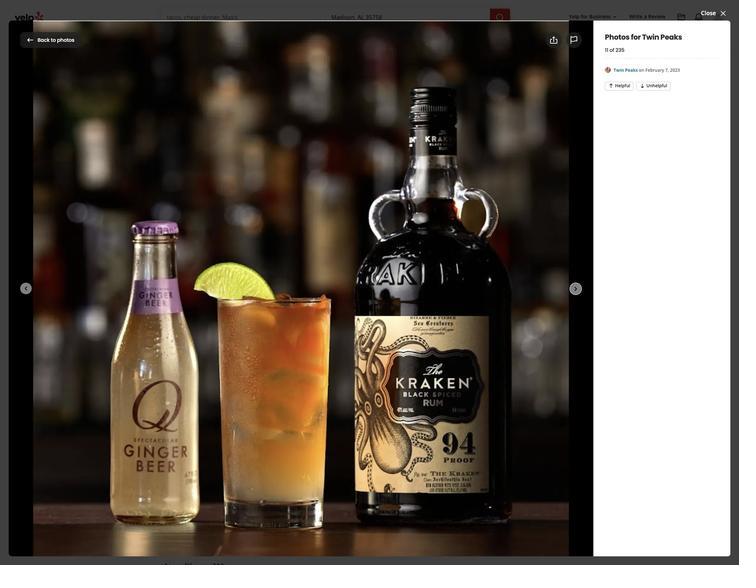 Task type: describe. For each thing, give the bounding box(es) containing it.
that
[[267, 332, 277, 338]]

1 horizontal spatial "
[[379, 332, 381, 338]]

outside (1)
[[215, 60, 245, 68]]

unhelpful button
[[637, 82, 671, 90]]

twinpeaksrestaurant.com
[[451, 276, 525, 284]]

try our scratch menu made for mvps!
[[468, 222, 558, 238]]

(24)
[[157, 60, 167, 68]]

(next for sun
[[369, 530, 384, 538]]

.
[[404, 384, 405, 390]]

location
[[163, 439, 194, 449]]

mashed
[[268, 358, 287, 364]]

(next for wed
[[369, 484, 384, 492]]

restaurants
[[166, 32, 194, 39]]

write a review link
[[163, 215, 227, 231]]

our
[[478, 222, 488, 230]]

" i ordered the salmon ( top tier
[[191, 358, 264, 364]]

in inside in 4 reviews
[[408, 384, 413, 390]]

peaks up the drink (55)
[[99, 33, 129, 47]]

ordered
[[195, 358, 214, 364]]

location & hours element
[[152, 427, 449, 538]]

auto
[[272, 32, 283, 39]]

twin up helpful button
[[614, 67, 624, 73]]

steven l. image
[[163, 332, 185, 353]]

haley button
[[289, 332, 303, 338]]

1 i from the left
[[193, 358, 194, 364]]

mon
[[289, 461, 301, 469]]

dr inside 5901 university dr huntsville, al 35806
[[204, 520, 210, 527]]

11:00 for thu
[[312, 495, 326, 503]]

twin down write a review link
[[643, 32, 660, 42]]

5 photo of twin peaks - huntsville, al, us. image from the left
[[563, 47, 717, 201]]

wed
[[289, 484, 301, 492]]

university inside 5901 university dr huntsville, al 35806
[[176, 520, 202, 527]]

in 2 reviews button for " our server wore a name badge that said haley and she was from princeton, nj. " in 2 reviews
[[381, 332, 411, 338]]

to
[[51, 36, 56, 44]]

- for sun
[[339, 530, 340, 538]]

11:00 for tue
[[312, 472, 326, 480]]

home
[[216, 32, 230, 39]]

sat
[[289, 518, 297, 526]]

suggest inside button
[[495, 358, 516, 366]]

menu for full menu
[[260, 277, 277, 285]]

menu for menu (6)
[[179, 60, 195, 68]]

(256) 517-7306
[[451, 297, 490, 305]]

2 horizontal spatial photos
[[571, 36, 591, 44]]

" for " i ordered the salmon ( top tier
[[191, 358, 193, 364]]

trevor h. image
[[163, 384, 185, 405]]

open for open now
[[403, 472, 418, 480]]

suggest inside location & hours element
[[377, 440, 400, 447]]

in right nj.
[[382, 332, 387, 338]]

region inside review highlights element
[[158, 332, 439, 405]]

day) for fri
[[382, 507, 394, 515]]

0 horizontal spatial photos for twin peaks
[[20, 33, 129, 47]]

see hours link
[[271, 178, 299, 187]]

0 horizontal spatial 2
[[234, 365, 237, 372]]

of
[[610, 46, 615, 54]]

restaurants link
[[160, 26, 210, 47]]

search image
[[496, 13, 505, 22]]

services for auto services
[[285, 32, 304, 39]]

open for open 11:00 am - 12:00 am (next day)
[[163, 178, 179, 186]]

auto services link
[[266, 26, 320, 47]]

american (traditional) link
[[304, 166, 369, 174]]

hours
[[283, 179, 295, 185]]

get for get directions
[[231, 524, 241, 532]]

16 helpful v2 image
[[609, 83, 614, 89]]

timely
[[366, 384, 382, 390]]

2 vertical spatial and
[[320, 384, 329, 390]]

11:00 am - 1:00 am (next day) for sat
[[312, 518, 394, 526]]

- for mon
[[339, 461, 340, 469]]

24 camera v2 image
[[236, 219, 244, 228]]

photos inside button
[[57, 36, 74, 44]]

twin up 2.9 star rating image
[[163, 123, 205, 147]]

know
[[347, 358, 363, 364]]

24 chevron down v2 image for more
[[339, 31, 348, 40]]

24 pencil v2 image
[[483, 358, 492, 367]]

1:00 for sat
[[342, 518, 353, 526]]

tue
[[289, 472, 299, 480]]

11:00 am - 12:00 am (next day) for tue
[[312, 472, 397, 480]]

menu element
[[152, 243, 433, 289]]

food
[[330, 384, 341, 390]]

11:00 for sun
[[312, 530, 326, 538]]

more link
[[320, 26, 354, 47]]

all
[[525, 174, 531, 182]]

potatoes,
[[288, 358, 310, 364]]

11:00 am - 12:00 am (next day) for wed
[[312, 484, 397, 492]]

drink
[[100, 60, 115, 68]]

in 2 reviews button for " i ordered the salmon ( top tier
[[226, 365, 257, 372]]

write a review
[[630, 13, 666, 20]]

review inside write a review link
[[649, 13, 666, 20]]

mvps!
[[468, 230, 486, 238]]

24 phone v2 image
[[561, 296, 570, 305]]

11 of 235
[[605, 46, 625, 54]]

suggest an edit link
[[377, 439, 433, 448]]

add for add photo
[[247, 219, 259, 227]]

11:00 am - 12:00 am (next day) for mon
[[312, 461, 397, 469]]

- for tue
[[339, 472, 340, 480]]

(next for sat
[[366, 518, 381, 526]]

twin peaks link
[[614, 67, 639, 73]]

2.9 star rating image
[[163, 148, 227, 160]]

24 chevron down v2 image for auto services
[[305, 31, 314, 40]]

" in 2 reviews
[[225, 365, 257, 372]]

manner
[[384, 384, 404, 390]]

16 claim filled v2 image
[[163, 167, 169, 173]]

no
[[393, 358, 400, 364]]

1 horizontal spatial photos
[[544, 174, 564, 182]]

appetizers,
[[293, 384, 319, 390]]

on
[[639, 67, 645, 73]]

day) for wed
[[386, 484, 397, 492]]

get for get directions 5901 university dr huntsville, al 35806
[[451, 317, 461, 325]]

235 for all
[[533, 174, 543, 182]]

our
[[193, 332, 202, 338]]

server
[[203, 332, 218, 338]]

notifications image
[[695, 13, 704, 22]]

5901 inside 5901 university dr huntsville, al 35806
[[163, 520, 175, 527]]

235 for of
[[616, 46, 625, 54]]

24 close v2 image
[[719, 9, 728, 18]]

an inside button
[[518, 358, 525, 366]]

photo
[[260, 219, 277, 227]]

in 4 reviews
[[191, 384, 417, 398]]

peaks left "on"
[[626, 67, 638, 73]]

open now
[[403, 472, 432, 480]]

add photo link
[[229, 215, 283, 231]]

service,
[[257, 384, 274, 390]]

now
[[420, 472, 432, 480]]

1 vertical spatial reviews
[[238, 365, 257, 372]]

0 vertical spatial 2
[[388, 332, 391, 338]]

5901 inside get directions 5901 university dr huntsville, al 35806
[[451, 326, 464, 334]]

add for add photos
[[558, 36, 570, 44]]

business
[[590, 13, 611, 20]]

24 pencil v2 image
[[424, 439, 433, 448]]

day) for sun
[[386, 530, 397, 538]]

princeton,
[[348, 332, 372, 338]]

salmon
[[225, 358, 242, 364]]

from
[[335, 332, 346, 338]]

edit inside button
[[526, 358, 537, 366]]

24 directions v2 image
[[561, 325, 570, 334]]

share button
[[286, 215, 326, 231]]

24 flag v2 image
[[570, 36, 579, 45]]

try
[[468, 222, 477, 230]]

top
[[245, 358, 253, 364]]

11:00 for mon
[[312, 461, 326, 469]]

yelp
[[570, 13, 580, 20]]

badge
[[251, 332, 266, 338]]

write a review
[[181, 219, 221, 227]]

get directions link
[[225, 520, 277, 536]]

11:00 for sat
[[312, 518, 326, 526]]

all (235)
[[26, 60, 48, 68]]

sports bars , american (new) , american (traditional)
[[219, 166, 369, 174]]

2 , from the left
[[301, 166, 303, 174]]

0 vertical spatial and
[[304, 332, 313, 338]]

reviews inside in 4 reviews
[[191, 391, 210, 398]]

(235)
[[35, 60, 48, 68]]

2023
[[671, 67, 681, 73]]

back to photos
[[38, 36, 74, 44]]

for down write a review link
[[631, 32, 641, 42]]

made
[[531, 222, 549, 230]]

Search photos text field
[[601, 33, 719, 47]]

top tier button
[[245, 358, 264, 364]]

35806 inside 5901 university dr huntsville, al 35806
[[196, 527, 211, 534]]

for inside the try our scratch menu made for mvps!
[[550, 222, 558, 230]]

claimed
[[171, 166, 193, 174]]

with
[[232, 384, 242, 390]]

2 american from the left
[[304, 166, 332, 174]]

add photos
[[558, 36, 591, 44]]

peaks up 2.9
[[208, 123, 261, 147]]

thu
[[289, 495, 299, 503]]

reviews)
[[254, 150, 277, 158]]

24 arrow left v2 image
[[26, 36, 35, 44]]

24 star v2 image
[[169, 219, 178, 228]]

previous image
[[33, 118, 42, 127]]

), mashed potatoes, and fries (yes i know there was no vegetables...
[[191, 358, 400, 372]]

11:00 for wed
[[312, 484, 326, 492]]

nj.
[[373, 332, 379, 338]]

close
[[702, 9, 717, 17]]

(6)
[[196, 60, 203, 68]]

- for thu
[[339, 495, 340, 503]]



Task type: locate. For each thing, give the bounding box(es) containing it.
1 vertical spatial "
[[191, 358, 193, 364]]

235 right of
[[616, 46, 625, 54]]

get inside get directions 5901 university dr huntsville, al 35806
[[451, 317, 461, 325]]

review up search photos text box
[[649, 13, 666, 20]]

american
[[255, 166, 283, 174], [304, 166, 332, 174]]

directions down the try our scratch menu made for mvps!
[[502, 246, 530, 254]]

1 get directions link from the top
[[451, 242, 570, 258]]

1 vertical spatial directions
[[462, 317, 492, 325]]

0 vertical spatial write
[[630, 13, 643, 20]]

1 horizontal spatial in 2 reviews button
[[381, 332, 411, 338]]

11:00 right wed
[[312, 484, 326, 492]]

2.9 (134 reviews)
[[231, 150, 277, 158]]

edit inside location & hours element
[[410, 440, 421, 447]]

write a review link
[[627, 10, 669, 23]]

24 chevron down v2 image for restaurants
[[196, 31, 204, 40]]

5901 university dr huntsville, al 35806
[[163, 520, 211, 534]]

0 horizontal spatial 35806
[[196, 527, 211, 534]]

(next for thu
[[369, 495, 384, 503]]

0 vertical spatial university
[[465, 326, 493, 334]]

see
[[513, 174, 523, 182], [275, 179, 282, 185]]

am
[[198, 178, 207, 186], [228, 178, 237, 186], [328, 461, 337, 469], [358, 461, 367, 469], [328, 472, 337, 480], [358, 472, 367, 480], [328, 484, 337, 492], [358, 484, 367, 492], [328, 495, 337, 503], [358, 495, 367, 503], [328, 507, 337, 515], [355, 507, 364, 515], [328, 518, 337, 526], [355, 518, 364, 526], [328, 530, 337, 538], [358, 530, 367, 538]]

services right home
[[231, 32, 251, 39]]

11:00 am - 1:00 am (next day) for fri
[[312, 507, 394, 515]]

7,
[[666, 67, 670, 73]]

menu inside the try our scratch menu made for mvps!
[[513, 222, 530, 230]]

2 down salmon
[[234, 365, 237, 372]]

review
[[649, 13, 666, 20], [163, 313, 189, 323]]

review highlights
[[163, 313, 227, 323]]

1 vertical spatial 2
[[234, 365, 237, 372]]

and
[[304, 332, 313, 338], [311, 358, 320, 364], [320, 384, 329, 390]]

0 horizontal spatial dr
[[204, 520, 210, 527]]

1 vertical spatial huntsville,
[[163, 527, 188, 534]]

in 2 reviews button right nj.
[[381, 332, 411, 338]]

1 11:00 am - 1:00 am (next day) from the top
[[312, 507, 394, 515]]

american right (new)
[[304, 166, 332, 174]]

see for see all 235 photos
[[513, 174, 523, 182]]

24 chevron down v2 image right auto services
[[305, 31, 314, 40]]

0 vertical spatial get directions link
[[451, 242, 570, 258]]

photos right all
[[544, 174, 564, 182]]

1 vertical spatial add
[[247, 219, 259, 227]]

1 horizontal spatial an
[[518, 358, 525, 366]]

1 horizontal spatial i
[[345, 358, 346, 364]]

open inside location & hours element
[[403, 472, 418, 480]]

0 horizontal spatial review
[[163, 313, 189, 323]]

website
[[178, 277, 201, 285]]

get directions link down the try our scratch menu made for mvps!
[[451, 242, 570, 258]]

2 11:00 am - 1:00 am (next day) from the top
[[312, 518, 394, 526]]

3 11:00 am - 12:00 am (next day) from the top
[[312, 484, 397, 492]]

4 11:00 am - 12:00 am (next day) from the top
[[312, 495, 397, 503]]

(256)
[[451, 297, 464, 305]]

and left fries
[[311, 358, 320, 364]]

2 photo of twin peaks - huntsville, al, us. image from the left
[[98, 47, 251, 201]]

1 horizontal spatial 235
[[616, 46, 625, 54]]

2 i from the left
[[345, 358, 346, 364]]

1 horizontal spatial reviews
[[238, 365, 257, 372]]

235 right all
[[533, 174, 543, 182]]

for inside button
[[581, 13, 588, 20]]

(
[[243, 358, 245, 364]]

huntsville, down 5901 university dr link on the left bottom
[[163, 527, 188, 534]]

a up search photos text box
[[644, 13, 647, 20]]

write for write a review
[[181, 219, 196, 227]]

i left ordered
[[193, 358, 194, 364]]

4 photo of twin peaks - huntsville, al, us. image from the left
[[409, 47, 563, 201]]

an right 24 pencil v2 icon
[[518, 358, 525, 366]]

tab list
[[20, 59, 251, 74]]

0 horizontal spatial al
[[189, 527, 195, 534]]

huntsville, up suggest an edit button
[[503, 326, 533, 334]]

and left she
[[304, 332, 313, 338]]

24 chevron down v2 image inside auto services link
[[305, 31, 314, 40]]

24 chevron down v2 image right more
[[339, 31, 348, 40]]

5901 university dr link
[[163, 520, 210, 527]]

and left food
[[320, 384, 329, 390]]

24 chevron down v2 image inside more link
[[339, 31, 348, 40]]

2 " from the top
[[191, 358, 193, 364]]

0 horizontal spatial university
[[176, 520, 202, 527]]

full menu link
[[231, 273, 283, 289]]

bars
[[239, 166, 252, 174]]

0 horizontal spatial see
[[275, 179, 282, 185]]

1 24 chevron down v2 image from the left
[[252, 31, 261, 40]]

&
[[195, 439, 201, 449]]

16 nothelpful v2 image
[[640, 83, 646, 89]]

al down 5901 university dr link on the left bottom
[[189, 527, 195, 534]]

1 vertical spatial write
[[181, 219, 196, 227]]

1 services from the left
[[231, 32, 251, 39]]

1 11:00 am - 12:00 am (next day) from the top
[[312, 461, 397, 469]]

directions for get directions 5901 university dr huntsville, al 35806
[[462, 317, 492, 325]]

twin up (137)
[[73, 33, 97, 47]]

1 horizontal spatial photos for twin peaks
[[605, 32, 683, 42]]

24 add photo v2 image
[[547, 36, 555, 44]]

open left the now
[[403, 472, 418, 480]]

was
[[324, 332, 334, 338]]

0 horizontal spatial photos
[[20, 33, 55, 47]]

1 horizontal spatial 5901
[[451, 326, 464, 334]]

a right wore at the bottom of page
[[232, 332, 235, 338]]

0 horizontal spatial reviews
[[191, 391, 210, 398]]

(next for tue
[[369, 472, 384, 480]]

2 24 chevron down v2 image from the left
[[339, 31, 348, 40]]

directions
[[243, 524, 271, 532]]

0 horizontal spatial suggest
[[377, 440, 400, 447]]

1 american from the left
[[255, 166, 283, 174]]

24 chevron down v2 image left auto
[[252, 31, 261, 40]]

(55)
[[117, 60, 127, 68]]

24 external link v2 image
[[561, 276, 570, 284]]

huntsville, inside get directions 5901 university dr huntsville, al 35806
[[503, 326, 533, 334]]

menu (6)
[[179, 60, 203, 68]]

reviews down top
[[238, 365, 257, 372]]

2 horizontal spatial "
[[405, 384, 407, 390]]

35806
[[451, 334, 467, 342], [196, 527, 211, 534]]

fries
[[322, 358, 332, 364]]

scratch
[[489, 222, 512, 230]]

in down the " i ordered the salmon ( top tier
[[228, 365, 232, 372]]

11:00 am - 12:00 am (next day) for thu
[[312, 495, 397, 503]]

directions down 517-
[[462, 317, 492, 325]]

2 11:00 am - 12:00 am (next day) from the top
[[312, 472, 397, 480]]

1 vertical spatial edit
[[410, 440, 421, 447]]

day) for thu
[[386, 495, 397, 503]]

get directions
[[231, 524, 271, 532]]

1 horizontal spatial write
[[630, 13, 643, 20]]

1 horizontal spatial open
[[403, 472, 418, 480]]

1 horizontal spatial university
[[465, 326, 493, 334]]

(new)
[[284, 166, 301, 174]]

0 vertical spatial dr
[[495, 326, 502, 334]]

review inside review highlights element
[[163, 313, 189, 323]]

" right trevor h. "image" at the left bottom
[[191, 384, 193, 390]]

2 24 chevron down v2 image from the left
[[305, 31, 314, 40]]

write right 16 chevron down v2 image
[[630, 13, 643, 20]]

suggest an edit left 24 pencil v2 image
[[377, 440, 421, 447]]

- for sat
[[339, 518, 340, 526]]

directions for get directions
[[502, 246, 530, 254]]

back
[[38, 36, 50, 44]]

in 2 reviews button down the (
[[226, 365, 257, 372]]

huntsville, inside 5901 university dr huntsville, al 35806
[[163, 527, 188, 534]]

2 horizontal spatial get
[[490, 246, 500, 254]]

(next for fri
[[366, 507, 381, 515]]

0 horizontal spatial directions
[[462, 317, 492, 325]]

helpful
[[616, 83, 631, 89]]

0 vertical spatial 235
[[616, 46, 625, 54]]

24 chevron down v2 image right restaurants
[[196, 31, 204, 40]]

photo of twin peaks - huntsville, al, us. image
[[0, 47, 98, 201], [98, 47, 251, 201], [251, 47, 409, 201], [409, 47, 563, 201], [563, 47, 717, 201]]

photos for twin peaks up food (137)
[[20, 33, 129, 47]]

food
[[60, 60, 73, 68]]

business categories element
[[160, 26, 725, 47]]

24 chevron down v2 image
[[196, 31, 204, 40], [305, 31, 314, 40]]

menu for website menu
[[203, 277, 219, 285]]

peaks
[[661, 32, 683, 42], [99, 33, 129, 47], [626, 67, 638, 73], [208, 123, 261, 147]]

get directions link down 517-
[[451, 317, 492, 325]]

hours
[[202, 439, 224, 449]]

1 horizontal spatial directions
[[502, 246, 530, 254]]

12:00 for wed
[[342, 484, 357, 492]]

" left 4
[[405, 384, 407, 390]]

menu right website at the left of page
[[203, 277, 219, 285]]

1 vertical spatial and
[[311, 358, 320, 364]]

1 vertical spatial university
[[176, 520, 202, 527]]

0 vertical spatial 5901
[[451, 326, 464, 334]]

24 share v2 image
[[292, 219, 301, 228]]

services right auto
[[285, 32, 304, 39]]

0 vertical spatial add
[[558, 36, 570, 44]]

0 horizontal spatial an
[[401, 440, 408, 447]]

there
[[364, 358, 379, 364]]

in 4 reviews button
[[191, 384, 417, 398]]

0 horizontal spatial menu
[[203, 277, 219, 285]]

get directions
[[490, 246, 530, 254]]

2 get directions link from the top
[[451, 317, 492, 325]]

add right 24 camera v2 image
[[247, 219, 259, 227]]

get for get directions
[[490, 246, 500, 254]]

(137)
[[75, 60, 88, 68]]

see for see hours
[[275, 179, 282, 185]]

24 chevron down v2 image inside home services link
[[252, 31, 261, 40]]

drinks,
[[276, 384, 292, 390]]

previous photo image
[[22, 284, 30, 293]]

1 vertical spatial 11:00 am - 1:00 am (next day)
[[312, 518, 394, 526]]

get left directions in the bottom of the page
[[231, 524, 241, 532]]

add left the 24 flag v2 image
[[558, 36, 570, 44]]

see left the hours
[[275, 179, 282, 185]]

al inside get directions 5901 university dr huntsville, al 35806
[[534, 326, 541, 334]]

0 horizontal spatial ,
[[252, 166, 253, 174]]

an
[[518, 358, 525, 366], [401, 440, 408, 447]]

american down reviews) at the top left of page
[[255, 166, 283, 174]]

twinpeaksrestaurant.com link
[[451, 276, 525, 284]]

2 horizontal spatial reviews
[[393, 332, 411, 338]]

1 vertical spatial suggest an edit
[[377, 440, 421, 447]]

peaks down projects icon
[[661, 32, 683, 42]]

in left 4
[[408, 384, 413, 390]]

11:00 down claimed
[[181, 178, 196, 186]]

0 vertical spatial suggest
[[495, 358, 516, 366]]

11:00 right sat
[[312, 518, 326, 526]]

0 horizontal spatial 235
[[533, 174, 543, 182]]

(next for mon
[[369, 461, 384, 469]]

2 services from the left
[[285, 32, 304, 39]]

5 11:00 am - 12:00 am (next day) from the top
[[312, 530, 397, 538]]

24 share v2 image
[[550, 36, 559, 45]]

517-
[[466, 297, 477, 305]]

1 horizontal spatial american
[[304, 166, 332, 174]]

reviews right nj.
[[393, 332, 411, 338]]

1 horizontal spatial 24 chevron down v2 image
[[339, 31, 348, 40]]

close button
[[702, 9, 728, 18]]

in right came at bottom
[[357, 384, 361, 390]]

suggest an edit right 24 pencil v2 icon
[[495, 358, 537, 366]]

1 horizontal spatial 24 chevron down v2 image
[[305, 31, 314, 40]]

1 1:00 from the top
[[342, 507, 353, 515]]

1 horizontal spatial huntsville,
[[503, 326, 533, 334]]

1 vertical spatial review
[[163, 313, 189, 323]]

" she provided us with great service, drinks, appetizers, and food came in a timely manner . "
[[191, 384, 407, 390]]

american (new) link
[[255, 166, 301, 174]]

0 vertical spatial 35806
[[451, 334, 467, 342]]

arion m. image
[[163, 358, 185, 379]]

1 horizontal spatial 35806
[[451, 334, 467, 342]]

vegetables...
[[191, 365, 225, 372]]

day) for tue
[[386, 472, 397, 480]]

services
[[231, 32, 251, 39], [285, 32, 304, 39]]

photos right to
[[57, 36, 74, 44]]

0 horizontal spatial add
[[247, 219, 259, 227]]

1 horizontal spatial al
[[534, 326, 541, 334]]

for right 'yelp'
[[581, 13, 588, 20]]

1 horizontal spatial review
[[649, 13, 666, 20]]

1 horizontal spatial menu
[[260, 277, 277, 285]]

0 vertical spatial edit
[[526, 358, 537, 366]]

11:00 right fri
[[312, 507, 326, 515]]

an inside location & hours element
[[401, 440, 408, 447]]

all
[[26, 60, 33, 68]]

11
[[605, 46, 609, 54]]

open down the 16 claim filled v2 icon
[[163, 178, 179, 186]]

write inside "user actions" element
[[630, 13, 643, 20]]

suggest an edit inside location & hours element
[[377, 440, 421, 447]]

0 horizontal spatial edit
[[410, 440, 421, 447]]

1 " from the top
[[191, 332, 193, 338]]

home services
[[216, 32, 251, 39]]

2 vertical spatial get
[[231, 524, 241, 532]]

1 24 chevron down v2 image from the left
[[196, 31, 204, 40]]

1 horizontal spatial add
[[558, 36, 570, 44]]

an left 24 pencil v2 image
[[401, 440, 408, 447]]

auto services
[[272, 32, 304, 39]]

0 horizontal spatial get
[[231, 524, 241, 532]]

location & hours
[[163, 439, 224, 449]]

12:00 for thu
[[342, 495, 357, 503]]

review up steven l. image in the left of the page
[[163, 313, 189, 323]]

" for " our server wore a name badge that said haley and she was from princeton, nj. " in 2 reviews
[[191, 332, 193, 338]]

1 horizontal spatial get
[[451, 317, 461, 325]]

suggest an edit inside button
[[495, 358, 537, 366]]

write
[[630, 13, 643, 20], [181, 219, 196, 227]]

get down (256)
[[451, 317, 461, 325]]

i inside ), mashed potatoes, and fries (yes i know there was no vegetables...
[[345, 358, 346, 364]]

" left ordered
[[191, 358, 193, 364]]

get down scratch
[[490, 246, 500, 254]]

region containing "
[[158, 332, 439, 405]]

0 horizontal spatial 24 chevron down v2 image
[[252, 31, 261, 40]]

0 horizontal spatial open
[[163, 178, 179, 186]]

11:00 right 'mon'
[[312, 461, 326, 469]]

11:00 am - 12:00 am (next day) for sun
[[312, 530, 397, 538]]

1 vertical spatial 235
[[533, 174, 543, 182]]

great
[[243, 384, 255, 390]]

see left all
[[513, 174, 523, 182]]

None search field
[[161, 9, 512, 26]]

haley
[[289, 332, 303, 338]]

tab list containing all (235)
[[20, 59, 251, 74]]

next photo image
[[572, 285, 581, 293]]

1 horizontal spatial suggest
[[495, 358, 516, 366]]

for right to
[[57, 33, 71, 47]]

2 horizontal spatial menu
[[513, 222, 530, 230]]

twin peaks
[[163, 123, 261, 147]]

16 chevron down v2 image
[[613, 14, 618, 20]]

2 1:00 from the top
[[342, 518, 353, 526]]

11:00 for fri
[[312, 507, 326, 515]]

suggest
[[495, 358, 516, 366], [377, 440, 400, 447]]

1 vertical spatial an
[[401, 440, 408, 447]]

1 vertical spatial get
[[451, 317, 461, 325]]

reviews
[[393, 332, 411, 338], [238, 365, 257, 372], [191, 391, 210, 398]]

services for home services
[[231, 32, 251, 39]]

2 right nj.
[[388, 332, 391, 338]]

0 vertical spatial directions
[[502, 246, 530, 254]]

"
[[191, 332, 193, 338], [191, 358, 193, 364], [191, 384, 193, 390]]

menu for menu
[[163, 255, 184, 265]]

dr inside get directions 5901 university dr huntsville, al 35806
[[495, 326, 502, 334]]

photos
[[571, 36, 591, 44], [57, 36, 74, 44], [544, 174, 564, 182]]

photos for twin peaks down write a review link
[[605, 32, 683, 42]]

1 photo of twin peaks - huntsville, al, us. image from the left
[[0, 47, 98, 201]]

0 horizontal spatial services
[[231, 32, 251, 39]]

1:00 for fri
[[342, 507, 353, 515]]

" for " she provided us with great service, drinks, appetizers, and food came in a timely manner . "
[[191, 384, 193, 390]]

0 vertical spatial 1:00
[[342, 507, 353, 515]]

sports
[[219, 166, 237, 174]]

- for wed
[[339, 484, 340, 492]]

helpful button
[[605, 82, 634, 90]]

see all 235 photos link
[[501, 169, 576, 187]]

1 horizontal spatial services
[[285, 32, 304, 39]]

inside
[[139, 60, 155, 68]]

1 horizontal spatial 2
[[388, 332, 391, 338]]

see hours
[[275, 179, 295, 185]]

user actions element
[[564, 9, 735, 53]]

7306
[[477, 297, 490, 305]]

photos down 'yelp'
[[571, 36, 591, 44]]

1 vertical spatial dr
[[204, 520, 210, 527]]

1:00
[[342, 507, 353, 515], [342, 518, 353, 526]]

directions inside get directions 5901 university dr huntsville, al 35806
[[462, 317, 492, 325]]

35806 inside get directions 5901 university dr huntsville, al 35806
[[451, 334, 467, 342]]

3 photo of twin peaks - huntsville, al, us. image from the left
[[251, 47, 409, 201]]

university inside get directions 5901 university dr huntsville, al 35806
[[465, 326, 493, 334]]

" down the " i ordered the salmon ( top tier
[[225, 365, 226, 372]]

0 horizontal spatial suggest an edit
[[377, 440, 421, 447]]

11:00 right thu
[[312, 495, 326, 503]]

24 chevron down v2 image inside restaurants link
[[196, 31, 204, 40]]

16 external link v2 image
[[170, 278, 175, 284]]

3 " from the top
[[191, 384, 193, 390]]

menu up the 16 external link v2 icon
[[163, 255, 184, 265]]

11:00 right sun
[[312, 530, 326, 538]]

" right the princeton,
[[379, 332, 381, 338]]

suggest an edit button
[[451, 354, 570, 370]]

1 vertical spatial "
[[225, 365, 226, 372]]

0 vertical spatial huntsville,
[[503, 326, 533, 334]]

yelp for business
[[570, 13, 611, 20]]

al left 24 directions v2 image
[[534, 326, 541, 334]]

" our server wore a name badge that said haley and she was from princeton, nj. " in 2 reviews
[[191, 332, 411, 338]]

1 horizontal spatial edit
[[526, 358, 537, 366]]

al inside 5901 university dr huntsville, al 35806
[[189, 527, 195, 534]]

12:00 for sun
[[342, 530, 357, 538]]

menu left made
[[513, 222, 530, 230]]

0 horizontal spatial photos
[[57, 36, 74, 44]]

review highlights element
[[152, 301, 439, 415]]

menu inside 'link'
[[260, 277, 277, 285]]

and inside ), mashed potatoes, and fries (yes i know there was no vegetables...
[[311, 358, 320, 364]]

" down review highlights
[[191, 332, 193, 338]]

twin peaks on february 7, 2023
[[614, 67, 681, 73]]

1 vertical spatial open
[[403, 472, 418, 480]]

projects image
[[678, 13, 686, 22]]

provided
[[203, 384, 224, 390]]

235
[[616, 46, 625, 54], [533, 174, 543, 182]]

write for write a review
[[630, 13, 643, 20]]

1 horizontal spatial photos
[[605, 32, 630, 42]]

24 save outline v2 image
[[335, 219, 344, 228]]

24 chevron down v2 image for home services
[[252, 31, 261, 40]]

map image
[[163, 457, 277, 512]]

a left timely
[[362, 384, 365, 390]]

0 horizontal spatial i
[[193, 358, 194, 364]]

11:00 am - 12:00 am (next day)
[[312, 461, 397, 469], [312, 472, 397, 480], [312, 484, 397, 492], [312, 495, 397, 503], [312, 530, 397, 538]]

0 vertical spatial menu
[[179, 60, 195, 68]]

reviews down she
[[191, 391, 210, 398]]

for right made
[[550, 222, 558, 230]]

- for fri
[[339, 507, 340, 515]]

0 horizontal spatial 24 chevron down v2 image
[[196, 31, 204, 40]]

12:00 for tue
[[342, 472, 357, 480]]

0 vertical spatial review
[[649, 13, 666, 20]]

0 horizontal spatial "
[[225, 365, 226, 372]]

photos for twin peaks
[[605, 32, 683, 42], [20, 33, 129, 47]]

24 menu v2 image
[[238, 277, 246, 285]]

get
[[490, 246, 500, 254], [451, 317, 461, 325], [231, 524, 241, 532]]

11:00 right tue
[[312, 472, 326, 480]]

a left review on the top of the page
[[197, 219, 201, 227]]

menu left (6)
[[179, 60, 195, 68]]

24 chevron down v2 image
[[252, 31, 261, 40], [339, 31, 348, 40]]

for
[[581, 13, 588, 20], [631, 32, 641, 42], [57, 33, 71, 47], [550, 222, 558, 230]]

highlights
[[190, 313, 227, 323]]

0 vertical spatial suggest an edit
[[495, 358, 537, 366]]

write right 24 star v2 icon
[[181, 219, 196, 227]]

2
[[388, 332, 391, 338], [234, 365, 237, 372]]

0 vertical spatial al
[[534, 326, 541, 334]]

1 horizontal spatial see
[[513, 174, 523, 182]]

(yes
[[333, 358, 343, 364]]

edit
[[526, 358, 537, 366], [410, 440, 421, 447]]

12:00 for mon
[[342, 461, 357, 469]]

day) for sat
[[382, 518, 394, 526]]

menu right full
[[260, 277, 277, 285]]

2 vertical spatial "
[[191, 384, 193, 390]]

1 , from the left
[[252, 166, 253, 174]]

0 horizontal spatial write
[[181, 219, 196, 227]]

get inside get directions link
[[231, 524, 241, 532]]

11:00 am - 1:00 am (next day)
[[312, 507, 394, 515], [312, 518, 394, 526]]

i right (yes
[[345, 358, 346, 364]]

region
[[158, 332, 439, 405]]

day) for mon
[[386, 461, 397, 469]]



Task type: vqa. For each thing, say whether or not it's contained in the screenshot.


